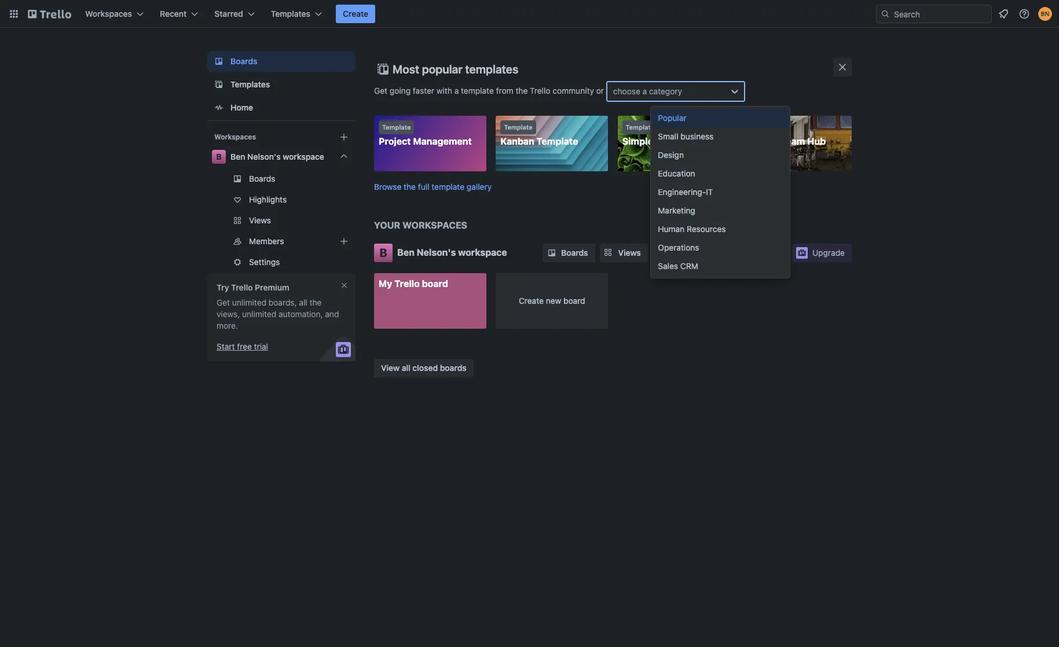 Task type: locate. For each thing, give the bounding box(es) containing it.
ben nelson's workspace
[[231, 152, 324, 162], [398, 247, 507, 258]]

members up crm
[[672, 248, 707, 258]]

a right with
[[455, 86, 459, 95]]

1 horizontal spatial the
[[404, 182, 416, 192]]

boards for views
[[562, 248, 589, 258]]

2 vertical spatial boards link
[[543, 244, 595, 262]]

workspaces
[[85, 9, 132, 19], [214, 133, 256, 141]]

0 vertical spatial templates
[[271, 9, 311, 19]]

a right choose
[[643, 86, 647, 96]]

1 vertical spatial create
[[519, 296, 544, 306]]

nelson's
[[248, 152, 281, 162], [417, 247, 456, 258]]

nelson's up highlights
[[248, 152, 281, 162]]

0 horizontal spatial board
[[422, 278, 449, 289]]

2 horizontal spatial the
[[516, 86, 528, 95]]

1 vertical spatial templates
[[231, 79, 270, 89]]

1 vertical spatial b
[[380, 246, 387, 259]]

1 horizontal spatial views
[[619, 248, 641, 258]]

browse
[[374, 182, 402, 192]]

template right kanban on the top of page
[[537, 136, 579, 147]]

members link
[[207, 232, 356, 251], [653, 244, 727, 262]]

1 vertical spatial boards link
[[207, 170, 356, 188]]

0 vertical spatial boards
[[231, 56, 258, 66]]

the right from
[[516, 86, 528, 95]]

views left operations on the right
[[619, 248, 641, 258]]

1 vertical spatial workspaces
[[214, 133, 256, 141]]

management
[[413, 136, 472, 147]]

workspaces
[[403, 220, 468, 230]]

1 horizontal spatial members link
[[653, 244, 727, 262]]

template right the full
[[432, 182, 465, 192]]

ben down the home
[[231, 152, 245, 162]]

workspace
[[283, 152, 324, 162], [458, 247, 507, 258]]

views link left sales
[[600, 244, 648, 262]]

1 horizontal spatial nelson's
[[417, 247, 456, 258]]

1 vertical spatial boards
[[249, 174, 275, 184]]

1 vertical spatial get
[[217, 298, 230, 308]]

boards
[[231, 56, 258, 66], [249, 174, 275, 184], [562, 248, 589, 258]]

boards link
[[207, 51, 356, 72], [207, 170, 356, 188], [543, 244, 595, 262]]

members up settings
[[249, 236, 284, 246]]

the
[[516, 86, 528, 95], [404, 182, 416, 192], [310, 298, 322, 308]]

trello for try trello premium get unlimited boards, all the views, unlimited automation, and more.
[[231, 283, 253, 293]]

templates right starred dropdown button
[[271, 9, 311, 19]]

sm image up create new board
[[546, 247, 558, 259]]

templates inside "templates" link
[[231, 79, 270, 89]]

1 horizontal spatial templates
[[271, 9, 311, 19]]

get up views,
[[217, 298, 230, 308]]

0 vertical spatial create
[[343, 9, 369, 19]]

b down home icon
[[216, 152, 222, 162]]

views,
[[217, 309, 240, 319]]

workspace up highlights link
[[283, 152, 324, 162]]

0 horizontal spatial all
[[299, 298, 308, 308]]

template up kanban on the top of page
[[504, 123, 533, 131]]

get
[[374, 86, 388, 95], [217, 298, 230, 308]]

all right view
[[402, 363, 411, 373]]

operations
[[658, 243, 700, 253]]

templates
[[271, 9, 311, 19], [231, 79, 270, 89]]

1 horizontal spatial workspace
[[458, 247, 507, 258]]

home link
[[207, 97, 356, 118]]

0 horizontal spatial project
[[379, 136, 411, 147]]

start free trial
[[217, 342, 268, 352]]

boards up highlights
[[249, 174, 275, 184]]

trello right my
[[395, 278, 420, 289]]

all up automation,
[[299, 298, 308, 308]]

0 horizontal spatial workspace
[[283, 152, 324, 162]]

all inside view all closed boards button
[[402, 363, 411, 373]]

or
[[597, 86, 604, 95]]

1 horizontal spatial get
[[374, 86, 388, 95]]

0 horizontal spatial the
[[310, 298, 322, 308]]

1 project from the left
[[379, 136, 411, 147]]

trello inside 'try trello premium get unlimited boards, all the views, unlimited automation, and more.'
[[231, 283, 253, 293]]

get left going
[[374, 86, 388, 95]]

create
[[343, 9, 369, 19], [519, 296, 544, 306]]

boards up the 'new'
[[562, 248, 589, 258]]

0 vertical spatial views
[[249, 216, 271, 225]]

project up browse
[[379, 136, 411, 147]]

template for project
[[382, 123, 411, 131]]

board for create new board
[[564, 296, 586, 306]]

templates button
[[264, 5, 329, 23]]

templates inside templates dropdown button
[[271, 9, 311, 19]]

1 vertical spatial the
[[404, 182, 416, 192]]

board right my
[[422, 278, 449, 289]]

0 vertical spatial boards link
[[207, 51, 356, 72]]

0 horizontal spatial sm image
[[546, 247, 558, 259]]

workspace down workspaces
[[458, 247, 507, 258]]

0 horizontal spatial b
[[216, 152, 222, 162]]

1 horizontal spatial sm image
[[656, 247, 668, 259]]

trello inside my trello board link
[[395, 278, 420, 289]]

try trello premium get unlimited boards, all the views, unlimited automation, and more.
[[217, 283, 339, 331]]

ben down your workspaces
[[398, 247, 415, 258]]

free
[[237, 342, 252, 352]]

template down going
[[382, 123, 411, 131]]

0 vertical spatial ben nelson's workspace
[[231, 152, 324, 162]]

0 vertical spatial board
[[422, 278, 449, 289]]

views link down highlights link
[[207, 212, 356, 230]]

templates up the home
[[231, 79, 270, 89]]

views
[[249, 216, 271, 225], [619, 248, 641, 258]]

view all closed boards
[[381, 363, 467, 373]]

ben nelson's workspace down workspaces
[[398, 247, 507, 258]]

0 horizontal spatial views link
[[207, 212, 356, 230]]

boards right board icon
[[231, 56, 258, 66]]

ben
[[231, 152, 245, 162], [398, 247, 415, 258]]

b
[[216, 152, 222, 162], [380, 246, 387, 259]]

sm image for boards
[[546, 247, 558, 259]]

0 vertical spatial workspace
[[283, 152, 324, 162]]

1 horizontal spatial ben
[[398, 247, 415, 258]]

boards link up the 'new'
[[543, 244, 595, 262]]

home
[[231, 103, 253, 112]]

Search field
[[891, 5, 992, 23]]

simple
[[623, 136, 654, 147]]

automation,
[[279, 309, 323, 319]]

the up automation,
[[310, 298, 322, 308]]

get going faster with a template from the trello community or
[[374, 86, 607, 95]]

0 vertical spatial the
[[516, 86, 528, 95]]

b down your
[[380, 246, 387, 259]]

views down highlights
[[249, 216, 271, 225]]

the for get going faster with a template from the trello community or
[[516, 86, 528, 95]]

1 vertical spatial template
[[432, 182, 465, 192]]

1 vertical spatial all
[[402, 363, 411, 373]]

board for my trello board
[[422, 278, 449, 289]]

0 horizontal spatial members link
[[207, 232, 356, 251]]

the left the full
[[404, 182, 416, 192]]

templates
[[466, 63, 519, 76]]

ben nelson's workspace up highlights link
[[231, 152, 324, 162]]

template for remote
[[748, 123, 777, 131]]

views for bottommost views "link"
[[619, 248, 641, 258]]

0 vertical spatial views link
[[207, 212, 356, 230]]

template up remote
[[748, 123, 777, 131]]

unlimited
[[232, 298, 267, 308], [242, 309, 277, 319]]

project inside template project management
[[379, 136, 411, 147]]

0 vertical spatial nelson's
[[248, 152, 281, 162]]

1 vertical spatial board
[[564, 296, 586, 306]]

sales crm
[[658, 261, 699, 271]]

boards for highlights
[[249, 174, 275, 184]]

1 horizontal spatial views link
[[600, 244, 648, 262]]

0 horizontal spatial members
[[249, 236, 284, 246]]

members
[[249, 236, 284, 246], [672, 248, 707, 258]]

template inside template simple project board
[[626, 123, 655, 131]]

0 horizontal spatial templates
[[231, 79, 270, 89]]

template down templates
[[461, 86, 494, 95]]

new
[[546, 296, 562, 306]]

0 horizontal spatial trello
[[231, 283, 253, 293]]

project up design
[[656, 136, 688, 147]]

sm image
[[546, 247, 558, 259], [656, 247, 668, 259]]

template inside template remote team hub
[[748, 123, 777, 131]]

template up simple
[[626, 123, 655, 131]]

sm image inside boards link
[[546, 247, 558, 259]]

0 vertical spatial workspaces
[[85, 9, 132, 19]]

a
[[455, 86, 459, 95], [643, 86, 647, 96]]

board right the 'new'
[[564, 296, 586, 306]]

settings
[[249, 257, 280, 267]]

popular
[[422, 63, 463, 76]]

2 vertical spatial the
[[310, 298, 322, 308]]

1 vertical spatial ben
[[398, 247, 415, 258]]

0 horizontal spatial workspaces
[[85, 9, 132, 19]]

1 horizontal spatial trello
[[395, 278, 420, 289]]

my
[[379, 278, 393, 289]]

0 horizontal spatial nelson's
[[248, 152, 281, 162]]

view all closed boards button
[[374, 359, 474, 378]]

1 horizontal spatial members
[[672, 248, 707, 258]]

0 horizontal spatial views
[[249, 216, 271, 225]]

unlimited down boards,
[[242, 309, 277, 319]]

create inside create button
[[343, 9, 369, 19]]

boards
[[440, 363, 467, 373]]

template
[[461, 86, 494, 95], [432, 182, 465, 192]]

2 vertical spatial boards
[[562, 248, 589, 258]]

community
[[553, 86, 594, 95]]

boards link up highlights link
[[207, 170, 356, 188]]

the for try trello premium get unlimited boards, all the views, unlimited automation, and more.
[[310, 298, 322, 308]]

0 horizontal spatial ben nelson's workspace
[[231, 152, 324, 162]]

project
[[379, 136, 411, 147], [656, 136, 688, 147]]

1 horizontal spatial create
[[519, 296, 544, 306]]

0 vertical spatial all
[[299, 298, 308, 308]]

1 horizontal spatial board
[[564, 296, 586, 306]]

create for create
[[343, 9, 369, 19]]

create new board
[[519, 296, 586, 306]]

0 horizontal spatial create
[[343, 9, 369, 19]]

template kanban template
[[501, 123, 579, 147]]

most popular templates
[[393, 63, 519, 76]]

upgrade button
[[793, 244, 852, 262]]

trello right try
[[231, 283, 253, 293]]

nelson's down workspaces
[[417, 247, 456, 258]]

members link down human resources
[[653, 244, 727, 262]]

1 horizontal spatial project
[[656, 136, 688, 147]]

my trello board link
[[374, 273, 487, 329]]

trello left community
[[530, 86, 551, 95]]

1 vertical spatial views
[[619, 248, 641, 258]]

2 project from the left
[[656, 136, 688, 147]]

1 sm image from the left
[[546, 247, 558, 259]]

2 sm image from the left
[[656, 247, 668, 259]]

boards,
[[269, 298, 297, 308]]

human resources
[[658, 224, 726, 234]]

members link up settings link
[[207, 232, 356, 251]]

premium
[[255, 283, 290, 293]]

browse the full template gallery link
[[374, 182, 492, 192]]

design
[[658, 150, 684, 160]]

1 horizontal spatial all
[[402, 363, 411, 373]]

boards link up "templates" link
[[207, 51, 356, 72]]

1 vertical spatial workspace
[[458, 247, 507, 258]]

faster
[[413, 86, 435, 95]]

the inside 'try trello premium get unlimited boards, all the views, unlimited automation, and more.'
[[310, 298, 322, 308]]

it
[[707, 187, 714, 197]]

sm image up sales
[[656, 247, 668, 259]]

unlimited up views,
[[232, 298, 267, 308]]

1 horizontal spatial ben nelson's workspace
[[398, 247, 507, 258]]

1 vertical spatial members
[[672, 248, 707, 258]]

highlights
[[249, 195, 287, 205]]

start
[[217, 342, 235, 352]]

1 horizontal spatial workspaces
[[214, 133, 256, 141]]

1 horizontal spatial a
[[643, 86, 647, 96]]

try
[[217, 283, 229, 293]]

0 horizontal spatial ben
[[231, 152, 245, 162]]

0 horizontal spatial get
[[217, 298, 230, 308]]

template inside template project management
[[382, 123, 411, 131]]

0 vertical spatial ben
[[231, 152, 245, 162]]



Task type: vqa. For each thing, say whether or not it's contained in the screenshot.
Template Project Management at the top of page
yes



Task type: describe. For each thing, give the bounding box(es) containing it.
human
[[658, 224, 685, 234]]

small
[[658, 132, 679, 141]]

get inside 'try trello premium get unlimited boards, all the views, unlimited automation, and more.'
[[217, 298, 230, 308]]

board image
[[212, 54, 226, 68]]

remote
[[745, 136, 779, 147]]

all inside 'try trello premium get unlimited boards, all the views, unlimited automation, and more.'
[[299, 298, 308, 308]]

template board image
[[212, 78, 226, 92]]

workspaces inside dropdown button
[[85, 9, 132, 19]]

closed
[[413, 363, 438, 373]]

1 vertical spatial nelson's
[[417, 247, 456, 258]]

home image
[[212, 101, 226, 115]]

template remote team hub
[[745, 123, 826, 147]]

crm
[[681, 261, 699, 271]]

add image
[[337, 235, 351, 249]]

primary element
[[0, 0, 1060, 28]]

engineering-it
[[658, 187, 714, 197]]

highlights link
[[207, 191, 356, 209]]

recent
[[160, 9, 187, 19]]

upgrade
[[813, 248, 845, 258]]

choose a category
[[614, 86, 683, 96]]

team
[[781, 136, 806, 147]]

templates link
[[207, 74, 356, 95]]

template simple project board
[[623, 123, 717, 147]]

template for kanban
[[504, 123, 533, 131]]

0 vertical spatial template
[[461, 86, 494, 95]]

my trello board
[[379, 278, 449, 289]]

sm image for members
[[656, 247, 668, 259]]

education
[[658, 169, 696, 178]]

0 vertical spatial b
[[216, 152, 222, 162]]

business
[[681, 132, 714, 141]]

category
[[650, 86, 683, 96]]

recent button
[[153, 5, 205, 23]]

back to home image
[[28, 5, 71, 23]]

0 vertical spatial unlimited
[[232, 298, 267, 308]]

hub
[[808, 136, 826, 147]]

view
[[381, 363, 400, 373]]

1 horizontal spatial b
[[380, 246, 387, 259]]

template for simple
[[626, 123, 655, 131]]

trial
[[254, 342, 268, 352]]

create for create new board
[[519, 296, 544, 306]]

0 vertical spatial get
[[374, 86, 388, 95]]

sales
[[658, 261, 679, 271]]

engineering-
[[658, 187, 707, 197]]

full
[[418, 182, 430, 192]]

browse the full template gallery
[[374, 182, 492, 192]]

project inside template simple project board
[[656, 136, 688, 147]]

boards link for highlights
[[207, 170, 356, 188]]

more.
[[217, 321, 238, 331]]

popular
[[658, 113, 687, 123]]

start free trial button
[[217, 341, 268, 353]]

kanban
[[501, 136, 535, 147]]

small business
[[658, 132, 714, 141]]

with
[[437, 86, 453, 95]]

0 horizontal spatial a
[[455, 86, 459, 95]]

board
[[690, 136, 717, 147]]

1 vertical spatial ben nelson's workspace
[[398, 247, 507, 258]]

open information menu image
[[1019, 8, 1031, 20]]

0 vertical spatial members
[[249, 236, 284, 246]]

your workspaces
[[374, 220, 468, 230]]

2 horizontal spatial trello
[[530, 86, 551, 95]]

and
[[325, 309, 339, 319]]

template project management
[[379, 123, 472, 147]]

create button
[[336, 5, 376, 23]]

trello for my trello board
[[395, 278, 420, 289]]

settings link
[[207, 253, 356, 272]]

choose
[[614, 86, 641, 96]]

resources
[[687, 224, 726, 234]]

most
[[393, 63, 420, 76]]

create a workspace image
[[337, 130, 351, 144]]

search image
[[881, 9, 891, 19]]

boards link for views
[[543, 244, 595, 262]]

views for top views "link"
[[249, 216, 271, 225]]

from
[[496, 86, 514, 95]]

marketing
[[658, 206, 696, 216]]

0 notifications image
[[997, 7, 1011, 21]]

1 vertical spatial views link
[[600, 244, 648, 262]]

starred button
[[208, 5, 262, 23]]

gallery
[[467, 182, 492, 192]]

workspaces button
[[78, 5, 151, 23]]

ben nelson (bennelson96) image
[[1039, 7, 1053, 21]]

your
[[374, 220, 401, 230]]

1 vertical spatial unlimited
[[242, 309, 277, 319]]

going
[[390, 86, 411, 95]]

starred
[[215, 9, 243, 19]]



